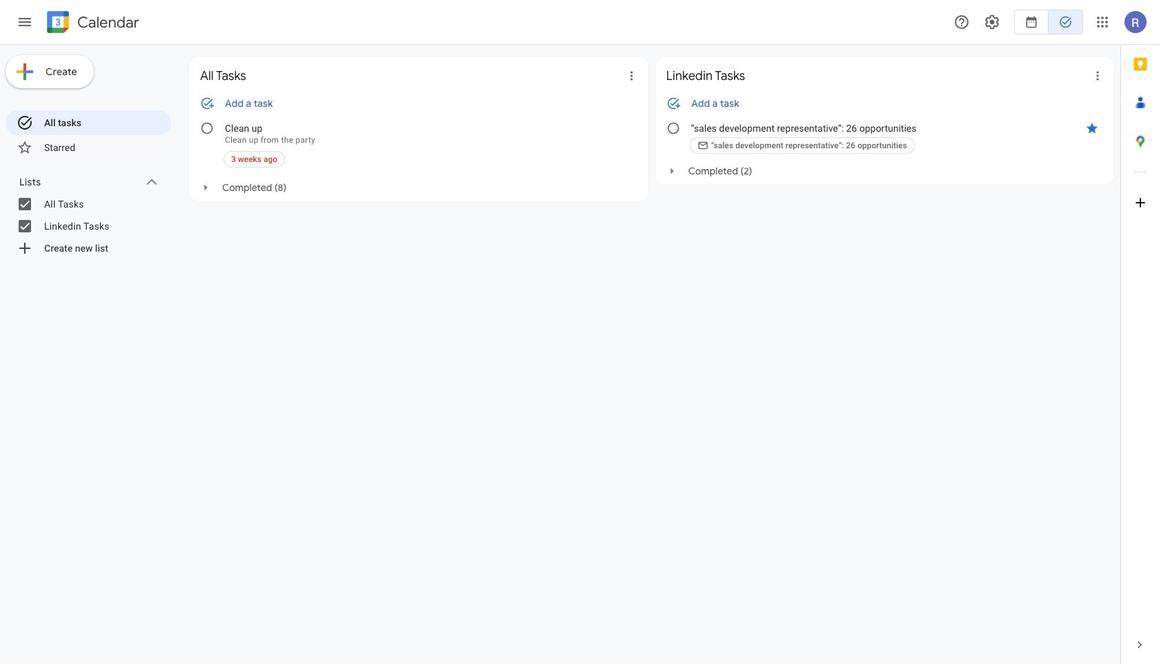 Task type: locate. For each thing, give the bounding box(es) containing it.
settings menu image
[[984, 14, 1001, 30]]

tab list
[[1122, 45, 1160, 626]]

tasks sidebar image
[[17, 14, 33, 30]]

heading
[[75, 14, 139, 31]]



Task type: describe. For each thing, give the bounding box(es) containing it.
calendar element
[[44, 8, 139, 39]]

support menu image
[[954, 14, 971, 30]]

heading inside calendar element
[[75, 14, 139, 31]]



Task type: vqa. For each thing, say whether or not it's contained in the screenshot.
CALENDAR element
yes



